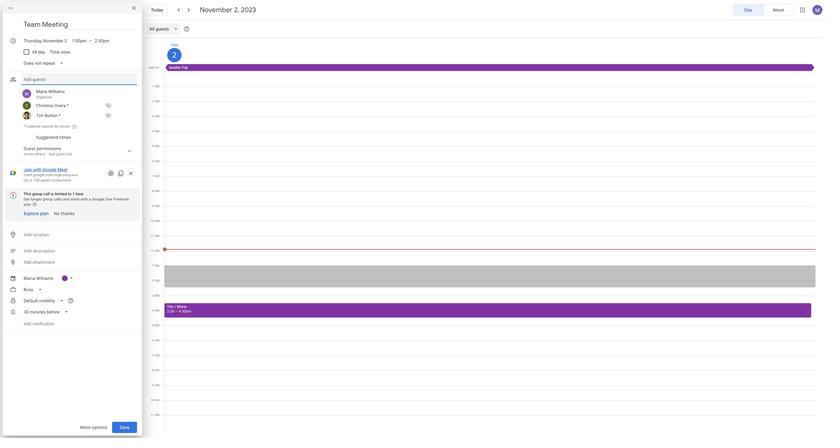 Task type: vqa. For each thing, say whether or not it's contained in the screenshot.
'Today'
yes



Task type: describe. For each thing, give the bounding box(es) containing it.
to inside join with google meet meet.google.com/mgk-zwuj-wav up to 100 guest connections
[[29, 178, 32, 183]]

maria williams, organizer tree item
[[21, 88, 137, 101]]

pm for 7 pm
[[155, 354, 160, 357]]

2,
[[234, 6, 239, 14]]

8 pm
[[152, 369, 160, 372]]

add description button
[[21, 246, 137, 257]]

christina overa *
[[36, 103, 69, 108]]

time zone
[[50, 50, 70, 55]]

10 am
[[151, 219, 160, 223]]

today button
[[147, 2, 168, 17]]

am for 11 am
[[155, 234, 160, 238]]

see guest list
[[49, 152, 72, 156]]

am for 10 am
[[155, 219, 160, 223]]

2 inside thu 2
[[172, 50, 176, 60]]

suggested times button
[[34, 132, 73, 143]]

join with google meet link
[[24, 167, 67, 172]]

hour
[[76, 192, 84, 196]]

3:30
[[167, 309, 174, 314]]

pm for 2 pm
[[155, 279, 160, 283]]

tim burton tree item
[[21, 111, 137, 121]]

with inside join with google meet meet.google.com/mgk-zwuj-wav up to 100 guest connections
[[33, 167, 41, 172]]

tim burton *
[[36, 113, 61, 118]]

cannot
[[42, 124, 53, 129]]

11 for 11 pm
[[151, 414, 154, 417]]

overa
[[55, 103, 66, 108]]

day
[[38, 50, 45, 55]]

2 am
[[152, 100, 160, 103]]

– inside tim / maria 3:30 – 4:30pm
[[175, 309, 178, 314]]

add notification
[[24, 322, 54, 327]]

join
[[24, 167, 32, 172]]

suggested times
[[36, 135, 71, 140]]

pm for 3 pm
[[155, 294, 160, 298]]

100
[[33, 178, 40, 183]]

explore plan button
[[21, 208, 51, 219]]

no thanks button
[[51, 208, 77, 219]]

am for 3 am
[[155, 115, 160, 118]]

7 for 7 pm
[[152, 354, 154, 357]]

7 pm
[[152, 354, 160, 357]]

Guests text field
[[24, 74, 135, 85]]

6 am
[[152, 160, 160, 163]]

1 vertical spatial 1
[[73, 192, 75, 196]]

1 am
[[152, 85, 160, 88]]

1 for 1 am
[[152, 85, 154, 88]]

am for 5 am
[[155, 145, 160, 148]]

maria williams
[[24, 276, 53, 281]]

* for tim burton *
[[59, 113, 61, 118]]

day
[[745, 7, 753, 13]]

10 for 10 pm
[[151, 399, 154, 402]]

description
[[33, 249, 55, 254]]

11 pm
[[151, 414, 160, 417]]

pm for 8 pm
[[155, 369, 160, 372]]

6 pm
[[152, 339, 160, 342]]

0 horizontal spatial *
[[24, 124, 25, 129]]

add notification button
[[21, 317, 57, 332]]

to element
[[89, 38, 92, 43]]

tim for tim / maria 3:30 – 4:30pm
[[167, 305, 174, 309]]

seattle
[[169, 65, 181, 70]]

* for christina overa *
[[67, 103, 69, 108]]

christina
[[36, 103, 53, 108]]

up
[[24, 178, 28, 183]]

3 for 3 am
[[152, 115, 154, 118]]

organizer
[[36, 95, 52, 99]]

zone
[[61, 50, 70, 55]]

times
[[59, 135, 71, 140]]

google inside get longer group calls and more with a google one premium plan
[[92, 197, 105, 202]]

4 am
[[152, 130, 160, 133]]

5 pm
[[152, 324, 160, 327]]

meet.google.com/mgk-
[[24, 173, 63, 177]]

10 for 10 am
[[151, 219, 154, 223]]

add for add attachment
[[24, 260, 31, 265]]

row inside 2 grid
[[162, 72, 816, 431]]

4 pm
[[152, 309, 160, 313]]

2023
[[241, 6, 256, 14]]

gmt-
[[149, 66, 156, 69]]

google inside join with google meet meet.google.com/mgk-zwuj-wav up to 100 guest connections
[[43, 167, 56, 172]]

1 for 1 pm
[[152, 264, 154, 268]]

0 vertical spatial –
[[89, 38, 92, 43]]

suggested
[[36, 135, 58, 140]]

add location button
[[21, 229, 137, 241]]

12
[[151, 249, 154, 253]]

6 for 6 am
[[152, 160, 154, 163]]

2 grid
[[145, 38, 821, 438]]

november 2, 2023
[[200, 6, 256, 14]]

burton
[[45, 113, 58, 118]]

guest
[[24, 146, 35, 151]]

time
[[50, 50, 60, 55]]

get
[[24, 197, 30, 202]]

6 for 6 pm
[[152, 339, 154, 342]]

thu
[[171, 43, 178, 47]]

5 for 5 am
[[152, 145, 154, 148]]

3 for 3 pm
[[152, 294, 154, 298]]

explore
[[24, 211, 39, 217]]

Start time text field
[[72, 35, 87, 46]]

2 for 2 am
[[152, 100, 154, 103]]

longer
[[31, 197, 42, 202]]

join with google meet meet.google.com/mgk-zwuj-wav up to 100 guest connections
[[24, 167, 78, 183]]

group inside get longer group calls and more with a google one premium plan
[[43, 197, 53, 202]]

Day radio
[[734, 4, 764, 16]]

notification
[[33, 322, 54, 327]]

permissions
[[37, 146, 61, 151]]

2 for 2 pm
[[152, 279, 154, 283]]

pm for 11 pm
[[155, 414, 160, 417]]

location
[[33, 232, 49, 237]]



Task type: locate. For each thing, give the bounding box(es) containing it.
3 pm from the top
[[155, 279, 160, 283]]

pm for 10 pm
[[155, 399, 160, 402]]

0 horizontal spatial –
[[89, 38, 92, 43]]

12 pm from the top
[[155, 414, 160, 417]]

0 vertical spatial 9
[[152, 204, 154, 208]]

add for add notification
[[24, 322, 31, 327]]

pm up 2 pm
[[155, 264, 160, 268]]

3 am from the top
[[155, 115, 160, 118]]

10 pm from the top
[[155, 384, 160, 387]]

5 am from the top
[[155, 145, 160, 148]]

10 up the 11 pm
[[151, 399, 154, 402]]

6 am from the top
[[155, 160, 160, 163]]

with inside get longer group calls and more with a google one premium plan
[[81, 197, 88, 202]]

am down 1 am
[[155, 100, 160, 103]]

zwuj-
[[63, 173, 71, 177]]

1 vertical spatial williams
[[36, 276, 53, 281]]

thursday, november 2, today element
[[167, 48, 182, 62]]

pm for 9 pm
[[155, 384, 160, 387]]

guest inside join with google meet meet.google.com/mgk-zwuj-wav up to 100 guest connections
[[41, 178, 50, 183]]

williams up organizer
[[48, 89, 65, 94]]

to right up
[[29, 178, 32, 183]]

maria inside maria williams organizer
[[36, 89, 47, 94]]

calendar
[[26, 124, 41, 129]]

add left attachment
[[24, 260, 31, 265]]

a
[[89, 197, 91, 202]]

1 vertical spatial guest
[[41, 178, 50, 183]]

2 6 from the top
[[152, 339, 154, 342]]

add left notification
[[24, 322, 31, 327]]

pm
[[155, 249, 160, 253], [155, 264, 160, 268], [155, 279, 160, 283], [155, 294, 160, 298], [155, 309, 160, 313], [155, 324, 160, 327], [155, 339, 160, 342], [155, 354, 160, 357], [155, 369, 160, 372], [155, 384, 160, 387], [155, 399, 160, 402], [155, 414, 160, 417]]

1 vertical spatial 8
[[152, 369, 154, 372]]

shown
[[59, 124, 70, 129]]

07
[[156, 66, 159, 69]]

november
[[200, 6, 233, 14]]

9 up '10 pm'
[[152, 384, 154, 387]]

0 vertical spatial maria
[[36, 89, 47, 94]]

option group
[[734, 4, 794, 16]]

1 3 from the top
[[152, 115, 154, 118]]

am down 9 am
[[155, 219, 160, 223]]

am down 4 am
[[155, 145, 160, 148]]

0 horizontal spatial maria
[[24, 276, 35, 281]]

7
[[152, 174, 154, 178], [152, 354, 154, 357]]

4 up 5 pm
[[152, 309, 154, 313]]

5 for 5 pm
[[152, 324, 154, 327]]

2
[[172, 50, 176, 60], [152, 100, 154, 103], [152, 279, 154, 283]]

pm left 3:30 on the bottom of page
[[155, 309, 160, 313]]

1 horizontal spatial google
[[92, 197, 105, 202]]

to
[[29, 178, 32, 183], [68, 192, 72, 196]]

calls
[[54, 197, 62, 202]]

5 down 4 am
[[152, 145, 154, 148]]

maria williams organizer
[[36, 89, 65, 99]]

8 for 8 pm
[[152, 369, 154, 372]]

8 am
[[152, 189, 160, 193]]

4:30pm
[[179, 309, 192, 314]]

more
[[71, 197, 80, 202]]

pm down 9 pm
[[155, 399, 160, 402]]

1 7 from the top
[[152, 174, 154, 178]]

add description
[[24, 249, 55, 254]]

1 8 from the top
[[152, 189, 154, 193]]

1 vertical spatial 9
[[152, 384, 154, 387]]

1 vertical spatial with
[[81, 197, 88, 202]]

others
[[34, 152, 45, 156]]

12 pm
[[151, 249, 160, 253]]

christina overa tree item
[[21, 101, 137, 111]]

Start date text field
[[24, 37, 67, 45]]

show schedule of tim burton image
[[103, 111, 113, 121]]

1 vertical spatial 6
[[152, 339, 154, 342]]

1 down 12
[[152, 264, 154, 268]]

pm for 6 pm
[[155, 339, 160, 342]]

trip
[[181, 65, 188, 70]]

1 vertical spatial 11
[[151, 414, 154, 417]]

9 am
[[152, 204, 160, 208]]

am for 1 am
[[155, 85, 160, 88]]

tim up 3:30 on the bottom of page
[[167, 305, 174, 309]]

group down "call"
[[43, 197, 53, 202]]

group up "longer"
[[32, 192, 42, 196]]

* calendar cannot be shown
[[24, 124, 70, 129]]

add for add location
[[24, 232, 32, 237]]

0 vertical spatial 2
[[172, 50, 176, 60]]

1 pm
[[152, 264, 160, 268]]

williams inside maria williams organizer
[[48, 89, 65, 94]]

to up 'and' on the left top of the page
[[68, 192, 72, 196]]

group
[[32, 192, 42, 196], [43, 197, 53, 202]]

premium
[[113, 197, 129, 202]]

–
[[89, 38, 92, 43], [175, 309, 178, 314]]

cell containing tim / maria
[[163, 72, 816, 431]]

cell inside 2 grid
[[163, 72, 816, 431]]

0 vertical spatial 7
[[152, 174, 154, 178]]

10 pm
[[151, 399, 160, 402]]

invite
[[24, 152, 33, 156]]

0 horizontal spatial guest
[[41, 178, 50, 183]]

am for 4 am
[[155, 130, 160, 133]]

1 10 from the top
[[151, 219, 154, 223]]

9
[[152, 204, 154, 208], [152, 384, 154, 387]]

maria for maria williams organizer
[[36, 89, 47, 94]]

0 vertical spatial *
[[67, 103, 69, 108]]

pm right 12
[[155, 249, 160, 253]]

10
[[151, 219, 154, 223], [151, 399, 154, 402]]

2 4 from the top
[[152, 309, 154, 313]]

2 10 from the top
[[151, 399, 154, 402]]

1 horizontal spatial –
[[175, 309, 178, 314]]

10 am from the top
[[155, 219, 160, 223]]

0 horizontal spatial with
[[33, 167, 41, 172]]

tim down christina
[[36, 113, 44, 118]]

1 up 2 am
[[152, 85, 154, 88]]

0 horizontal spatial google
[[43, 167, 56, 172]]

see
[[49, 152, 55, 156]]

0 vertical spatial williams
[[48, 89, 65, 94]]

4 for 4 pm
[[152, 309, 154, 313]]

am for 9 am
[[155, 204, 160, 208]]

tim inside tree item
[[36, 113, 44, 118]]

1 vertical spatial *
[[59, 113, 61, 118]]

1 vertical spatial maria
[[24, 276, 35, 281]]

add left location
[[24, 232, 32, 237]]

attachment
[[33, 260, 55, 265]]

9 pm
[[152, 384, 160, 387]]

2 horizontal spatial *
[[67, 103, 69, 108]]

time zone button
[[48, 46, 73, 58]]

2 am from the top
[[155, 100, 160, 103]]

row
[[162, 72, 816, 431]]

1 up more
[[73, 192, 75, 196]]

be
[[54, 124, 58, 129]]

2 5 from the top
[[152, 324, 154, 327]]

list
[[67, 152, 72, 156]]

1 vertical spatial 3
[[152, 294, 154, 298]]

am down "6 am"
[[155, 174, 160, 178]]

11 am
[[151, 234, 160, 238]]

2 vertical spatial 2
[[152, 279, 154, 283]]

seattle trip button
[[165, 64, 816, 71]]

williams for maria williams organizer
[[48, 89, 65, 94]]

seattle trip
[[169, 65, 188, 70]]

am up 2 am
[[155, 85, 160, 88]]

1 am from the top
[[155, 85, 160, 88]]

invite others
[[24, 152, 45, 156]]

pm down the 1 pm
[[155, 279, 160, 283]]

guest left list
[[56, 152, 66, 156]]

1 horizontal spatial with
[[81, 197, 88, 202]]

add inside button
[[24, 260, 31, 265]]

add location
[[24, 232, 49, 237]]

3 up '4 pm'
[[152, 294, 154, 298]]

9 pm from the top
[[155, 369, 160, 372]]

1 vertical spatial 2
[[152, 100, 154, 103]]

add inside dropdown button
[[24, 249, 32, 254]]

am for 7 am
[[155, 174, 160, 178]]

pm down 8 pm
[[155, 384, 160, 387]]

maria up 4:30pm
[[177, 305, 187, 309]]

1 vertical spatial 5
[[152, 324, 154, 327]]

am for 8 am
[[155, 189, 160, 193]]

pm down 6 pm
[[155, 354, 160, 357]]

tim inside tim / maria 3:30 – 4:30pm
[[167, 305, 174, 309]]

1 add from the top
[[24, 232, 32, 237]]

guests invited to this event. tree
[[21, 88, 137, 121]]

seattle trip row
[[162, 64, 821, 72]]

0 horizontal spatial to
[[29, 178, 32, 183]]

1 vertical spatial 7
[[152, 354, 154, 357]]

am for 2 am
[[155, 100, 160, 103]]

am down 3 am
[[155, 130, 160, 133]]

with left a
[[81, 197, 88, 202]]

1 6 from the top
[[152, 160, 154, 163]]

4
[[152, 130, 154, 133], [152, 309, 154, 313]]

2 8 from the top
[[152, 369, 154, 372]]

10 up the 11 am
[[151, 219, 154, 223]]

5 pm from the top
[[155, 309, 160, 313]]

7 pm from the top
[[155, 339, 160, 342]]

* left calendar
[[24, 124, 25, 129]]

0 vertical spatial 6
[[152, 160, 154, 163]]

8 up 9 am
[[152, 189, 154, 193]]

6 up 7 pm
[[152, 339, 154, 342]]

with up meet.google.com/mgk-
[[33, 167, 41, 172]]

maria up organizer
[[36, 89, 47, 94]]

1 vertical spatial 4
[[152, 309, 154, 313]]

am up 9 am
[[155, 189, 160, 193]]

1 horizontal spatial *
[[59, 113, 61, 118]]

am for 6 am
[[155, 160, 160, 163]]

* inside "tim burton" tree item
[[59, 113, 61, 118]]

0 vertical spatial group
[[32, 192, 42, 196]]

5 am
[[152, 145, 160, 148]]

show schedule of christina overa image
[[103, 101, 113, 111]]

2 down 1 am
[[152, 100, 154, 103]]

0 vertical spatial to
[[29, 178, 32, 183]]

9 for 9 pm
[[152, 384, 154, 387]]

8 pm from the top
[[155, 354, 160, 357]]

pm down 7 pm
[[155, 369, 160, 372]]

6 up 7 am
[[152, 160, 154, 163]]

2 3 from the top
[[152, 294, 154, 298]]

3
[[152, 115, 154, 118], [152, 294, 154, 298]]

williams down attachment
[[36, 276, 53, 281]]

2 vertical spatial *
[[24, 124, 25, 129]]

– down /
[[175, 309, 178, 314]]

0 vertical spatial 10
[[151, 219, 154, 223]]

1 5 from the top
[[152, 145, 154, 148]]

am up 7 am
[[155, 160, 160, 163]]

1 horizontal spatial guest
[[56, 152, 66, 156]]

7 am from the top
[[155, 174, 160, 178]]

1 horizontal spatial maria
[[36, 89, 47, 94]]

am down '8 am'
[[155, 204, 160, 208]]

4 down 3 am
[[152, 130, 154, 133]]

1 vertical spatial to
[[68, 192, 72, 196]]

pm for 1 pm
[[155, 264, 160, 268]]

1 pm from the top
[[155, 249, 160, 253]]

add
[[24, 232, 32, 237], [24, 249, 32, 254], [24, 260, 31, 265], [24, 322, 31, 327]]

End time text field
[[95, 35, 110, 46]]

add up add attachment
[[24, 249, 32, 254]]

* right the overa
[[67, 103, 69, 108]]

williams
[[48, 89, 65, 94], [36, 276, 53, 281]]

7 down 6 pm
[[152, 354, 154, 357]]

one
[[106, 197, 112, 202]]

1 9 from the top
[[152, 204, 154, 208]]

add inside "dropdown button"
[[24, 232, 32, 237]]

8
[[152, 189, 154, 193], [152, 369, 154, 372]]

8 am from the top
[[155, 189, 160, 193]]

call
[[43, 192, 50, 196]]

1 vertical spatial group
[[43, 197, 53, 202]]

2 pm
[[152, 279, 160, 283]]

0 horizontal spatial plan
[[24, 203, 31, 207]]

plan
[[24, 203, 31, 207], [40, 211, 49, 217]]

option group containing day
[[734, 4, 794, 16]]

cell
[[163, 72, 816, 431]]

tim
[[36, 113, 44, 118], [167, 305, 174, 309]]

– right start time text field
[[89, 38, 92, 43]]

/
[[175, 305, 176, 309]]

google up meet.google.com/mgk-
[[43, 167, 56, 172]]

5 up 6 pm
[[152, 324, 154, 327]]

2 add from the top
[[24, 249, 32, 254]]

2 7 from the top
[[152, 354, 154, 357]]

maria
[[36, 89, 47, 94], [24, 276, 35, 281], [177, 305, 187, 309]]

plan left no
[[40, 211, 49, 217]]

google right a
[[92, 197, 105, 202]]

2 9 from the top
[[152, 384, 154, 387]]

0 vertical spatial with
[[33, 167, 41, 172]]

gmt-07
[[149, 66, 159, 69]]

* right burton
[[59, 113, 61, 118]]

0 vertical spatial 8
[[152, 189, 154, 193]]

11 down '10 pm'
[[151, 414, 154, 417]]

guest permissions
[[24, 146, 61, 151]]

week
[[773, 7, 785, 13]]

1 vertical spatial 10
[[151, 399, 154, 402]]

3 up 4 am
[[152, 115, 154, 118]]

pm for 5 pm
[[155, 324, 160, 327]]

row containing tim / maria
[[162, 72, 816, 431]]

9 for 9 am
[[152, 204, 154, 208]]

4 add from the top
[[24, 322, 31, 327]]

Add title text field
[[24, 20, 137, 29]]

0 vertical spatial google
[[43, 167, 56, 172]]

add for add description
[[24, 249, 32, 254]]

* inside christina overa tree item
[[67, 103, 69, 108]]

pm up 7 pm
[[155, 339, 160, 342]]

3 am
[[152, 115, 160, 118]]

2 down thu
[[172, 50, 176, 60]]

3 add from the top
[[24, 260, 31, 265]]

guest
[[56, 152, 66, 156], [41, 178, 50, 183]]

0 vertical spatial guest
[[56, 152, 66, 156]]

tim for tim burton *
[[36, 113, 44, 118]]

1
[[152, 85, 154, 88], [73, 192, 75, 196], [152, 264, 154, 268]]

1 horizontal spatial to
[[68, 192, 72, 196]]

0 vertical spatial plan
[[24, 203, 31, 207]]

guest down meet.google.com/mgk-
[[41, 178, 50, 183]]

2 vertical spatial 1
[[152, 264, 154, 268]]

8 for 8 am
[[152, 189, 154, 193]]

0 horizontal spatial group
[[32, 192, 42, 196]]

explore plan
[[24, 211, 49, 217]]

9 am from the top
[[155, 204, 160, 208]]

get longer group calls and more with a google one premium plan
[[24, 197, 129, 207]]

6 pm from the top
[[155, 324, 160, 327]]

pm down '10 pm'
[[155, 414, 160, 417]]

1 4 from the top
[[152, 130, 154, 133]]

0 vertical spatial 5
[[152, 145, 154, 148]]

plan inside get longer group calls and more with a google one premium plan
[[24, 203, 31, 207]]

4 pm from the top
[[155, 294, 160, 298]]

7 for 7 am
[[152, 174, 154, 178]]

pm up 6 pm
[[155, 324, 160, 327]]

limited
[[55, 192, 67, 196]]

0 vertical spatial 1
[[152, 85, 154, 88]]

add inside button
[[24, 322, 31, 327]]

with
[[33, 167, 41, 172], [81, 197, 88, 202]]

1 horizontal spatial group
[[43, 197, 53, 202]]

11 for 11 am
[[151, 234, 154, 238]]

1 vertical spatial plan
[[40, 211, 49, 217]]

2 down the 1 pm
[[152, 279, 154, 283]]

2 vertical spatial maria
[[177, 305, 187, 309]]

maria inside tim / maria 3:30 – 4:30pm
[[177, 305, 187, 309]]

1 11 from the top
[[151, 234, 154, 238]]

7 am
[[152, 174, 160, 178]]

4 am from the top
[[155, 130, 160, 133]]

am up 12 pm on the bottom left
[[155, 234, 160, 238]]

7 down "6 am"
[[152, 174, 154, 178]]

0 horizontal spatial tim
[[36, 113, 44, 118]]

maria for maria williams
[[24, 276, 35, 281]]

9 up 10 am
[[152, 204, 154, 208]]

11 am from the top
[[155, 234, 160, 238]]

maria down add attachment button
[[24, 276, 35, 281]]

williams for maria williams
[[36, 276, 53, 281]]

tim / maria 3:30 – 4:30pm
[[167, 305, 192, 314]]

8 down 7 pm
[[152, 369, 154, 372]]

am up 4 am
[[155, 115, 160, 118]]

no
[[54, 211, 60, 217]]

0 vertical spatial 3
[[152, 115, 154, 118]]

all
[[32, 50, 37, 55]]

1 vertical spatial google
[[92, 197, 105, 202]]

pm up '4 pm'
[[155, 294, 160, 298]]

4 for 4 am
[[152, 130, 154, 133]]

2 pm from the top
[[155, 264, 160, 268]]

1 horizontal spatial tim
[[167, 305, 174, 309]]

this
[[24, 192, 31, 196]]

and
[[63, 197, 70, 202]]

pm for 4 pm
[[155, 309, 160, 313]]

plan down get
[[24, 203, 31, 207]]

pm for 12 pm
[[155, 249, 160, 253]]

Week radio
[[764, 4, 794, 16]]

0 vertical spatial 11
[[151, 234, 154, 238]]

11 pm from the top
[[155, 399, 160, 402]]

is
[[51, 192, 54, 196]]

2 horizontal spatial maria
[[177, 305, 187, 309]]

2 11 from the top
[[151, 414, 154, 417]]

add attachment button
[[21, 257, 57, 268]]

plan inside explore plan button
[[40, 211, 49, 217]]

meet
[[57, 167, 67, 172]]

1 vertical spatial tim
[[167, 305, 174, 309]]

0 vertical spatial 4
[[152, 130, 154, 133]]

1 horizontal spatial plan
[[40, 211, 49, 217]]

None field
[[147, 23, 183, 35], [21, 58, 69, 69], [21, 284, 47, 295], [21, 295, 69, 307], [21, 307, 73, 318], [147, 23, 183, 35], [21, 58, 69, 69], [21, 284, 47, 295], [21, 295, 69, 307], [21, 307, 73, 318]]

0 vertical spatial tim
[[36, 113, 44, 118]]

11 up 12
[[151, 234, 154, 238]]

1 vertical spatial –
[[175, 309, 178, 314]]



